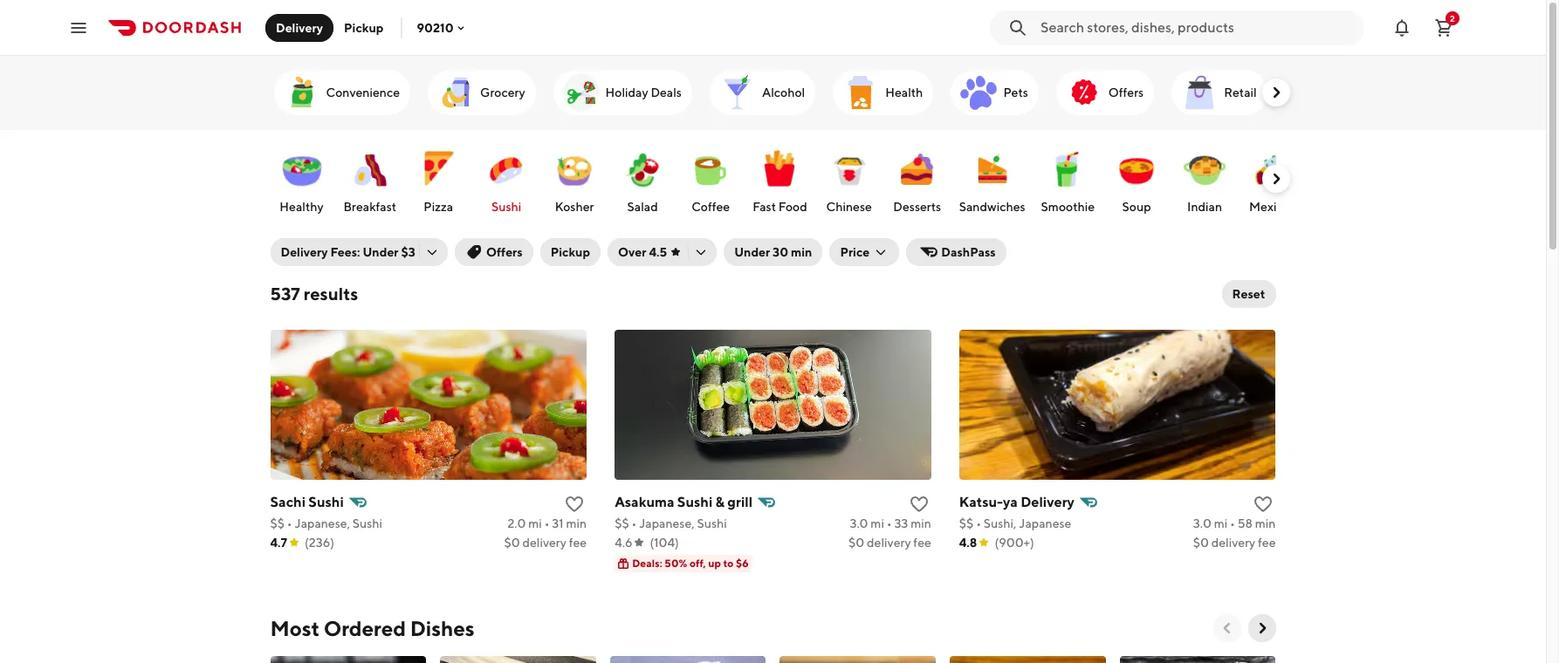 Task type: describe. For each thing, give the bounding box(es) containing it.
over 4.5 button
[[608, 238, 717, 266]]

dashpass
[[941, 245, 996, 259]]

0 vertical spatial offers
[[1109, 86, 1144, 100]]

delivery for delivery
[[276, 21, 323, 34]]

up
[[708, 557, 721, 570]]

salad
[[627, 200, 658, 214]]

$​0 delivery fee for &
[[849, 536, 931, 550]]

open menu image
[[68, 17, 89, 38]]

fees:
[[330, 245, 360, 259]]

japanese, for asakuma
[[639, 517, 695, 531]]

retail link
[[1172, 70, 1267, 115]]

2.0 mi • 31 min
[[508, 517, 587, 531]]

1 vertical spatial pickup button
[[540, 238, 601, 266]]

breakfast
[[344, 200, 396, 214]]

0 vertical spatial pickup button
[[334, 14, 394, 41]]

deals
[[651, 86, 682, 100]]

under 30 min button
[[724, 238, 823, 266]]

alcohol image
[[717, 72, 759, 113]]

ya
[[1003, 494, 1018, 511]]

$$ for asakuma
[[615, 517, 629, 531]]

kosher
[[555, 200, 594, 214]]

alcohol link
[[710, 70, 816, 115]]

pets link
[[951, 70, 1039, 115]]

pickup for pickup button to the top
[[344, 21, 384, 34]]

offers inside button
[[486, 245, 523, 259]]

33
[[894, 517, 908, 531]]

(900+)
[[995, 536, 1034, 550]]

4 • from the left
[[887, 517, 892, 531]]

mi for &
[[871, 517, 884, 531]]

$$ • japanese, sushi for asakuma
[[615, 517, 727, 531]]

delivery fees: under $3
[[281, 245, 415, 259]]

(236)
[[305, 536, 334, 550]]

grocery
[[480, 86, 525, 100]]

$​0 for sachi sushi
[[504, 536, 520, 550]]

most
[[270, 616, 319, 641]]

convenience
[[326, 86, 400, 100]]

3 items, open order cart image
[[1433, 17, 1454, 38]]

1 mi from the left
[[528, 517, 542, 531]]

coffee
[[692, 200, 730, 214]]

notification bell image
[[1392, 17, 1412, 38]]

asakuma sushi & grill
[[615, 494, 753, 511]]

mexican
[[1249, 200, 1297, 214]]

grocery link
[[428, 70, 536, 115]]

holiday
[[605, 86, 648, 100]]

pets
[[1003, 86, 1028, 100]]

soup
[[1122, 200, 1151, 214]]

$​0 for asakuma sushi & grill
[[849, 536, 864, 550]]

3.0 for katsu-ya delivery
[[1193, 517, 1212, 531]]

3.0 mi • 58 min
[[1193, 517, 1276, 531]]

$$ for sachi
[[270, 517, 285, 531]]

click to add this store to your saved list image for asakuma sushi & grill
[[909, 494, 930, 515]]

2
[[1450, 13, 1455, 23]]

3.0 mi • 33 min
[[850, 517, 931, 531]]

ordered
[[324, 616, 406, 641]]

1 $​0 delivery fee from the left
[[504, 536, 587, 550]]

deals:
[[632, 557, 662, 570]]

2.0
[[508, 517, 526, 531]]

537
[[270, 284, 300, 304]]

$$ • sushi, japanese
[[959, 517, 1072, 531]]

healthy
[[280, 200, 324, 214]]

4.5
[[649, 245, 667, 259]]

min for asakuma sushi & grill
[[911, 517, 931, 531]]

holiday deals link
[[553, 70, 692, 115]]

smoothie
[[1041, 200, 1095, 214]]

off,
[[690, 557, 706, 570]]

(104)
[[650, 536, 679, 550]]

4.7
[[270, 536, 287, 550]]

&
[[715, 494, 725, 511]]

convenience link
[[274, 70, 410, 115]]

4.6
[[615, 536, 632, 550]]

previous button of carousel image
[[1218, 620, 1236, 637]]

min for katsu-ya delivery
[[1255, 517, 1276, 531]]

alcohol
[[762, 86, 805, 100]]

convenience image
[[281, 72, 323, 113]]

2 • from the left
[[544, 517, 550, 531]]

6 • from the left
[[1230, 517, 1235, 531]]

grocery image
[[435, 72, 477, 113]]

30
[[773, 245, 788, 259]]

delivery for delivery fees: under $3
[[281, 245, 328, 259]]

fast
[[753, 200, 776, 214]]

health
[[885, 86, 923, 100]]

most ordered dishes
[[270, 616, 474, 641]]

click to add this store to your saved list image for sachi sushi
[[564, 494, 585, 515]]

offers image
[[1063, 72, 1105, 113]]

5 • from the left
[[976, 517, 981, 531]]

next button of carousel image
[[1267, 84, 1285, 101]]

indian
[[1187, 200, 1222, 214]]

4.8
[[959, 536, 977, 550]]

reset
[[1232, 287, 1265, 301]]

58
[[1238, 517, 1253, 531]]



Task type: vqa. For each thing, say whether or not it's contained in the screenshot.
the left $​0 delivery fee
yes



Task type: locate. For each thing, give the bounding box(es) containing it.
next button of carousel image up 'mexican'
[[1267, 170, 1285, 188]]

health image
[[840, 72, 882, 113]]

1 horizontal spatial $$ • japanese, sushi
[[615, 517, 727, 531]]

click to add this store to your saved list image
[[1253, 494, 1274, 515]]

katsu-
[[959, 494, 1003, 511]]

dashpass button
[[906, 238, 1006, 266]]

1 horizontal spatial click to add this store to your saved list image
[[909, 494, 930, 515]]

min
[[791, 245, 812, 259], [566, 517, 587, 531], [911, 517, 931, 531], [1255, 517, 1276, 531]]

fee
[[569, 536, 587, 550], [913, 536, 931, 550], [1258, 536, 1276, 550]]

2 button
[[1426, 10, 1461, 45]]

2 horizontal spatial delivery
[[1211, 536, 1256, 550]]

$​0 down 3.0 mi • 33 min
[[849, 536, 864, 550]]

mi
[[528, 517, 542, 531], [871, 517, 884, 531], [1214, 517, 1228, 531]]

price button
[[830, 238, 899, 266]]

1 vertical spatial pickup
[[551, 245, 590, 259]]

next button of carousel image
[[1267, 170, 1285, 188], [1253, 620, 1271, 637]]

food
[[779, 200, 807, 214]]

min right 33
[[911, 517, 931, 531]]

$$ up 4.7
[[270, 517, 285, 531]]

3.0 for asakuma sushi & grill
[[850, 517, 868, 531]]

$​0 delivery fee down 2.0 mi • 31 min
[[504, 536, 587, 550]]

1 horizontal spatial under
[[734, 245, 770, 259]]

1 horizontal spatial $​0
[[849, 536, 864, 550]]

click to add this store to your saved list image up 2.0 mi • 31 min
[[564, 494, 585, 515]]

pets image
[[958, 72, 1000, 113]]

• up 4.6
[[632, 517, 637, 531]]

holiday deals image
[[560, 72, 602, 113]]

pickup button down kosher
[[540, 238, 601, 266]]

2 vertical spatial delivery
[[1021, 494, 1075, 511]]

2 mi from the left
[[871, 517, 884, 531]]

2 $$ from the left
[[615, 517, 629, 531]]

0 horizontal spatial mi
[[528, 517, 542, 531]]

$3
[[401, 245, 415, 259]]

holiday deals
[[605, 86, 682, 100]]

90210
[[417, 21, 454, 34]]

pickup right delivery button
[[344, 21, 384, 34]]

health link
[[833, 70, 934, 115]]

2 $$ • japanese, sushi from the left
[[615, 517, 727, 531]]

fee down 3.0 mi • 58 min
[[1258, 536, 1276, 550]]

1 horizontal spatial fee
[[913, 536, 931, 550]]

$$ for katsu-
[[959, 517, 974, 531]]

min down click to add this store to your saved list image
[[1255, 517, 1276, 531]]

2 delivery from the left
[[867, 536, 911, 550]]

0 vertical spatial pickup
[[344, 21, 384, 34]]

min for sachi sushi
[[566, 517, 587, 531]]

2 horizontal spatial $​0
[[1193, 536, 1209, 550]]

2 3.0 from the left
[[1193, 517, 1212, 531]]

• left sushi, on the right
[[976, 517, 981, 531]]

deals: 50% off, up to $6
[[632, 557, 749, 570]]

grill
[[727, 494, 753, 511]]

1 vertical spatial delivery
[[281, 245, 328, 259]]

3 $​0 delivery fee from the left
[[1193, 536, 1276, 550]]

3.0
[[850, 517, 868, 531], [1193, 517, 1212, 531]]

50%
[[665, 557, 687, 570]]

1 $​0 from the left
[[504, 536, 520, 550]]

$$ up 4.8
[[959, 517, 974, 531]]

• left "31"
[[544, 517, 550, 531]]

under left $3
[[363, 245, 399, 259]]

min right 30
[[791, 245, 812, 259]]

3 $$ from the left
[[959, 517, 974, 531]]

mi right '2.0'
[[528, 517, 542, 531]]

3 $​0 from the left
[[1193, 536, 1209, 550]]

$$
[[270, 517, 285, 531], [615, 517, 629, 531], [959, 517, 974, 531]]

retail
[[1224, 86, 1257, 100]]

sandwiches
[[959, 200, 1025, 214]]

price
[[840, 245, 870, 259]]

reset button
[[1222, 280, 1276, 308]]

under left 30
[[734, 245, 770, 259]]

dishes
[[410, 616, 474, 641]]

desserts
[[893, 200, 941, 214]]

under 30 min
[[734, 245, 812, 259]]

1 horizontal spatial pickup button
[[540, 238, 601, 266]]

$$ • japanese, sushi
[[270, 517, 382, 531], [615, 517, 727, 531]]

over
[[618, 245, 646, 259]]

japanese, up (236)
[[295, 517, 350, 531]]

$$ • japanese, sushi for sachi
[[270, 517, 382, 531]]

$​0
[[504, 536, 520, 550], [849, 536, 864, 550], [1193, 536, 1209, 550]]

0 horizontal spatial pickup
[[344, 21, 384, 34]]

0 horizontal spatial click to add this store to your saved list image
[[564, 494, 585, 515]]

2 horizontal spatial mi
[[1214, 517, 1228, 531]]

$​0 for katsu-ya delivery
[[1193, 536, 1209, 550]]

delivery down 3.0 mi • 58 min
[[1211, 536, 1256, 550]]

3.0 left 58
[[1193, 517, 1212, 531]]

3 mi from the left
[[1214, 517, 1228, 531]]

delivery
[[276, 21, 323, 34], [281, 245, 328, 259], [1021, 494, 1075, 511]]

2 click to add this store to your saved list image from the left
[[909, 494, 930, 515]]

$$ • japanese, sushi up (104)
[[615, 517, 727, 531]]

0 horizontal spatial under
[[363, 245, 399, 259]]

Store search: begin typing to search for stores available on DoorDash text field
[[1041, 18, 1353, 37]]

asakuma
[[615, 494, 674, 511]]

0 horizontal spatial pickup button
[[334, 14, 394, 41]]

0 horizontal spatial offers
[[486, 245, 523, 259]]

katsu-ya delivery
[[959, 494, 1075, 511]]

$​0 down '2.0'
[[504, 536, 520, 550]]

1 horizontal spatial 3.0
[[1193, 517, 1212, 531]]

sushi
[[491, 200, 521, 214], [308, 494, 344, 511], [677, 494, 713, 511], [352, 517, 382, 531], [697, 517, 727, 531]]

$​0 delivery fee down 3.0 mi • 58 min
[[1193, 536, 1276, 550]]

0 vertical spatial delivery
[[276, 21, 323, 34]]

1 horizontal spatial $$
[[615, 517, 629, 531]]

japanese, for sachi
[[295, 517, 350, 531]]

over 4.5
[[618, 245, 667, 259]]

mi for delivery
[[1214, 517, 1228, 531]]

1 horizontal spatial $​0 delivery fee
[[849, 536, 931, 550]]

90210 button
[[417, 21, 468, 34]]

delivery for delivery
[[1211, 536, 1256, 550]]

537 results
[[270, 284, 358, 304]]

1 vertical spatial offers
[[486, 245, 523, 259]]

delivery down 3.0 mi • 33 min
[[867, 536, 911, 550]]

to
[[723, 557, 734, 570]]

min inside 'under 30 min' button
[[791, 245, 812, 259]]

• left 33
[[887, 517, 892, 531]]

pickup
[[344, 21, 384, 34], [551, 245, 590, 259]]

offers link
[[1056, 70, 1154, 115]]

pizza
[[424, 200, 453, 214]]

fee for &
[[913, 536, 931, 550]]

under inside button
[[734, 245, 770, 259]]

3.0 left 33
[[850, 517, 868, 531]]

1 delivery from the left
[[522, 536, 567, 550]]

0 horizontal spatial $$
[[270, 517, 285, 531]]

delivery down 2.0 mi • 31 min
[[522, 536, 567, 550]]

1 japanese, from the left
[[295, 517, 350, 531]]

2 $​0 delivery fee from the left
[[849, 536, 931, 550]]

0 horizontal spatial japanese,
[[295, 517, 350, 531]]

0 vertical spatial next button of carousel image
[[1267, 170, 1285, 188]]

delivery up the convenience icon
[[276, 21, 323, 34]]

pickup for the bottommost pickup button
[[551, 245, 590, 259]]

2 $​0 from the left
[[849, 536, 864, 550]]

0 horizontal spatial delivery
[[522, 536, 567, 550]]

delivery inside button
[[276, 21, 323, 34]]

3 • from the left
[[632, 517, 637, 531]]

1 • from the left
[[287, 517, 292, 531]]

delivery
[[522, 536, 567, 550], [867, 536, 911, 550], [1211, 536, 1256, 550]]

2 japanese, from the left
[[639, 517, 695, 531]]

delivery for &
[[867, 536, 911, 550]]

1 horizontal spatial offers
[[1109, 86, 1144, 100]]

2 horizontal spatial $$
[[959, 517, 974, 531]]

japanese,
[[295, 517, 350, 531], [639, 517, 695, 531]]

1 click to add this store to your saved list image from the left
[[564, 494, 585, 515]]

$​0 down 3.0 mi • 58 min
[[1193, 536, 1209, 550]]

• left 58
[[1230, 517, 1235, 531]]

delivery left fees: in the left of the page
[[281, 245, 328, 259]]

delivery up japanese
[[1021, 494, 1075, 511]]

$$ up 4.6
[[615, 517, 629, 531]]

click to add this store to your saved list image
[[564, 494, 585, 515], [909, 494, 930, 515]]

sachi sushi
[[270, 494, 344, 511]]

japanese, up (104)
[[639, 517, 695, 531]]

$​0 delivery fee down 3.0 mi • 33 min
[[849, 536, 931, 550]]

$$ • japanese, sushi up (236)
[[270, 517, 382, 531]]

0 horizontal spatial fee
[[569, 536, 587, 550]]

$​0 delivery fee for delivery
[[1193, 536, 1276, 550]]

0 horizontal spatial $$ • japanese, sushi
[[270, 517, 382, 531]]

chinese
[[826, 200, 872, 214]]

3 fee from the left
[[1258, 536, 1276, 550]]

sachi
[[270, 494, 306, 511]]

mi left 58
[[1214, 517, 1228, 531]]

min right "31"
[[566, 517, 587, 531]]

delivery button
[[265, 14, 334, 41]]

3 delivery from the left
[[1211, 536, 1256, 550]]

offers button
[[455, 238, 533, 266]]

•
[[287, 517, 292, 531], [544, 517, 550, 531], [632, 517, 637, 531], [887, 517, 892, 531], [976, 517, 981, 531], [1230, 517, 1235, 531]]

$​0 delivery fee
[[504, 536, 587, 550], [849, 536, 931, 550], [1193, 536, 1276, 550]]

click to add this store to your saved list image up 3.0 mi • 33 min
[[909, 494, 930, 515]]

fee down 3.0 mi • 33 min
[[913, 536, 931, 550]]

fast food
[[753, 200, 807, 214]]

31
[[552, 517, 564, 531]]

mi left 33
[[871, 517, 884, 531]]

2 under from the left
[[734, 245, 770, 259]]

1 horizontal spatial pickup
[[551, 245, 590, 259]]

0 horizontal spatial $​0 delivery fee
[[504, 536, 587, 550]]

1 vertical spatial next button of carousel image
[[1253, 620, 1271, 637]]

pickup button
[[334, 14, 394, 41], [540, 238, 601, 266]]

$6
[[736, 557, 749, 570]]

japanese
[[1019, 517, 1072, 531]]

1 under from the left
[[363, 245, 399, 259]]

sushi,
[[984, 517, 1017, 531]]

0 horizontal spatial 3.0
[[850, 517, 868, 531]]

2 horizontal spatial fee
[[1258, 536, 1276, 550]]

2 horizontal spatial $​0 delivery fee
[[1193, 536, 1276, 550]]

1 horizontal spatial delivery
[[867, 536, 911, 550]]

1 horizontal spatial mi
[[871, 517, 884, 531]]

pickup button up convenience
[[334, 14, 394, 41]]

1 $$ • japanese, sushi from the left
[[270, 517, 382, 531]]

1 fee from the left
[[569, 536, 587, 550]]

retail image
[[1179, 72, 1221, 113]]

pickup down kosher
[[551, 245, 590, 259]]

1 $$ from the left
[[270, 517, 285, 531]]

results
[[304, 284, 358, 304]]

under
[[363, 245, 399, 259], [734, 245, 770, 259]]

2 fee from the left
[[913, 536, 931, 550]]

fee for delivery
[[1258, 536, 1276, 550]]

1 horizontal spatial japanese,
[[639, 517, 695, 531]]

next button of carousel image right the previous button of carousel image
[[1253, 620, 1271, 637]]

0 horizontal spatial $​0
[[504, 536, 520, 550]]

fee down 2.0 mi • 31 min
[[569, 536, 587, 550]]

1 3.0 from the left
[[850, 517, 868, 531]]

• down sachi
[[287, 517, 292, 531]]



